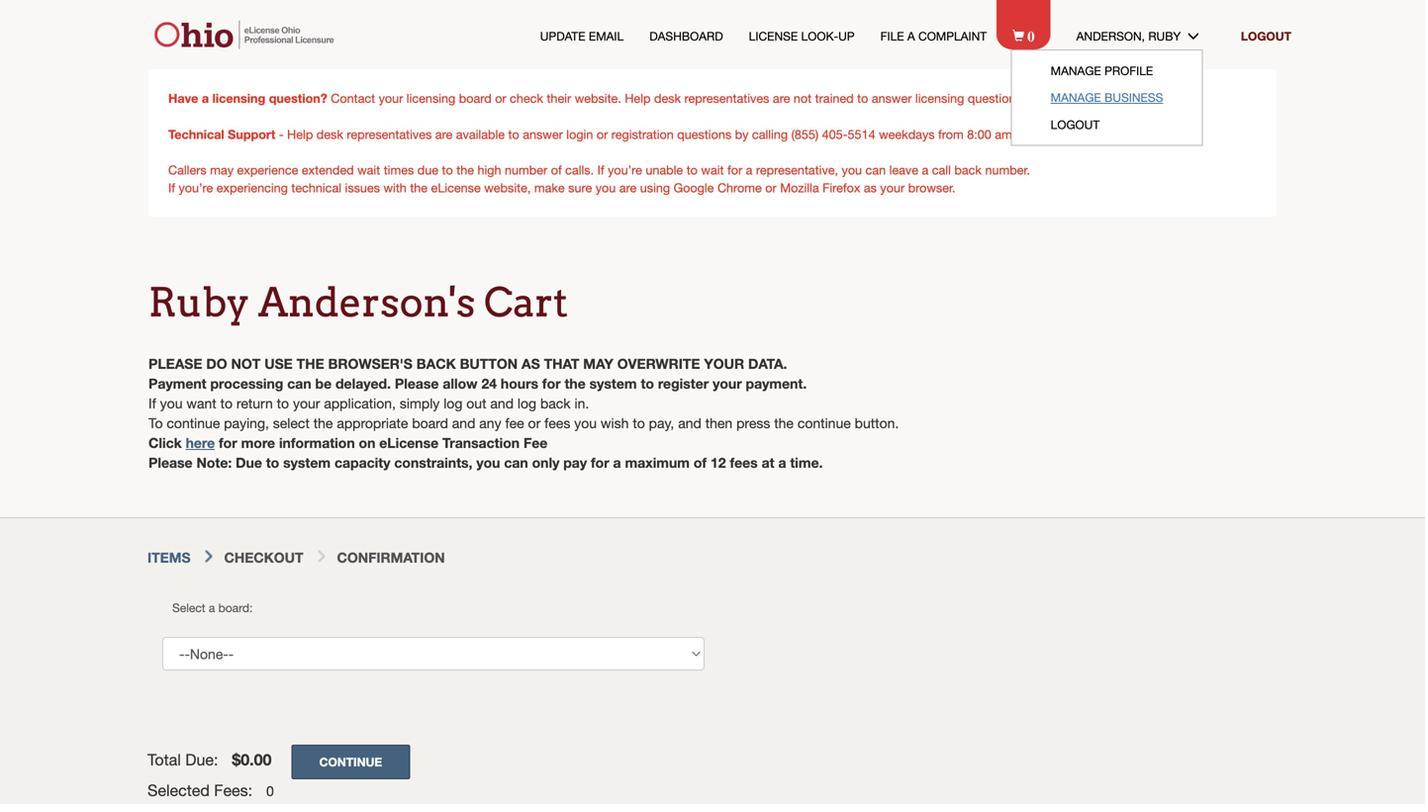 Task type: describe. For each thing, give the bounding box(es) containing it.
registration
[[611, 127, 674, 142]]

for up note:
[[219, 435, 237, 451]]

press
[[737, 415, 770, 432]]

processing
[[210, 376, 283, 392]]

high
[[478, 163, 501, 177]]

use
[[264, 356, 293, 372]]

your down the your
[[713, 376, 742, 392]]

manage business
[[1051, 91, 1163, 105]]

experience
[[237, 163, 298, 177]]

license look-up
[[749, 29, 855, 43]]

delayed.
[[336, 376, 391, 392]]

experiencing
[[217, 181, 288, 195]]

fee
[[505, 415, 524, 432]]

constraints,
[[394, 455, 473, 471]]

or inside callers may experience extended wait times due to the high number of calls. if you're unable to wait for a representative, you can leave a call back number. if you're experiencing technical issues with the elicense website, make sure you are using google chrome or mozilla firefox as your browser.
[[765, 181, 777, 195]]

only
[[532, 455, 560, 471]]

overwrite
[[617, 356, 700, 372]]

or inside technical support - help desk representatives are available to answer login or registration questions by calling (855) 405-5514 weekdays from 8:00 am to 5:00 pm est.
[[597, 127, 608, 142]]

$ 0.00
[[232, 751, 272, 770]]

dashboard
[[650, 29, 723, 43]]

technical
[[291, 181, 341, 195]]

0.00
[[241, 751, 272, 770]]

maximum
[[625, 455, 690, 471]]

if inside please do not use the browser's back button as that may overwrite your data. payment processing can be delayed. please allow 24 hours for the system to register your payment. if you want to return to your application, simply log out and log back in. to continue paying, select the appropriate board and any fee or fees you wish to pay, and then press the continue button. click here for more information on elicense transaction fee please note: due to system capacity constraints, you can only pay for a maximum of 12 fees at a time.
[[148, 395, 156, 412]]

up
[[838, 29, 855, 43]]

24
[[481, 376, 497, 392]]

items
[[147, 550, 191, 566]]

chrome
[[718, 181, 762, 195]]

1 vertical spatial can
[[287, 376, 311, 392]]

to right want
[[220, 395, 233, 412]]

for down that at the top
[[542, 376, 561, 392]]

at
[[762, 455, 775, 471]]

8:00
[[967, 127, 992, 142]]

available
[[456, 127, 505, 142]]

0 vertical spatial if
[[597, 163, 604, 177]]

405-
[[822, 127, 848, 142]]

0 vertical spatial fees
[[545, 415, 570, 432]]

due:
[[185, 751, 218, 770]]

a inside 'link'
[[908, 29, 915, 43]]

register
[[658, 376, 709, 392]]

please do not use the browser's back button as that may overwrite your data. payment processing can be delayed. please allow 24 hours for the system to register your payment. if you want to return to your application, simply log out and log back in. to continue paying, select the appropriate board and any fee or fees you wish to pay, and then press the continue button. click here for more information on elicense transaction fee please note: due to system capacity constraints, you can only pay for a maximum of 12 fees at a time.
[[148, 356, 899, 471]]

file a complaint link
[[881, 28, 987, 45]]

can inside callers may experience extended wait times due to the high number of calls. if you're unable to wait for a representative, you can leave a call back number. if you're experiencing technical issues with the elicense website, make sure you are using google chrome or mozilla firefox as your browser.
[[866, 163, 886, 177]]

transaction
[[442, 435, 520, 451]]

not
[[794, 91, 812, 105]]

manage profile
[[1051, 64, 1153, 78]]

desk inside technical support - help desk representatives are available to answer login or registration questions by calling (855) 405-5514 weekdays from 8:00 am to 5:00 pm est.
[[317, 127, 343, 142]]

mozilla
[[780, 181, 819, 195]]

appropriate
[[337, 415, 408, 432]]

of inside please do not use the browser's back button as that may overwrite your data. payment processing can be delayed. please allow 24 hours for the system to register your payment. if you want to return to your application, simply log out and log back in. to continue paying, select the appropriate board and any fee or fees you wish to pay, and then press the continue button. click here for more information on elicense transaction fee please note: due to system capacity constraints, you can only pay for a maximum of 12 fees at a time.
[[694, 455, 707, 471]]

checkout
[[224, 550, 303, 566]]

ruby anderson's cart
[[148, 279, 568, 327]]

button.
[[855, 415, 899, 432]]

firefox
[[823, 181, 861, 195]]

anderson, ruby link
[[1077, 28, 1215, 45]]

1 horizontal spatial ruby
[[1148, 29, 1181, 43]]

to right available
[[508, 127, 519, 142]]

manage for manage business
[[1051, 91, 1101, 105]]

for inside callers may experience extended wait times due to the high number of calls. if you're unable to wait for a representative, you can leave a call back number. if you're experiencing technical issues with the elicense website, make sure you are using google chrome or mozilla firefox as your browser.
[[727, 163, 743, 177]]

0 horizontal spatial licensing
[[212, 91, 265, 105]]

file
[[881, 29, 904, 43]]

have a licensing question? contact your licensing board or check their website. help desk representatives are not trained to answer licensing questions.
[[168, 91, 1026, 105]]

1 vertical spatial please
[[148, 455, 193, 471]]

a left call
[[922, 163, 929, 177]]

representative,
[[756, 163, 838, 177]]

of inside callers may experience extended wait times due to the high number of calls. if you're unable to wait for a representative, you can leave a call back number. if you're experiencing technical issues with the elicense website, make sure you are using google chrome or mozilla firefox as your browser.
[[551, 163, 562, 177]]

your
[[704, 356, 744, 372]]

file a complaint
[[881, 29, 987, 43]]

website,
[[484, 181, 531, 195]]

are inside have a licensing question? contact your licensing board or check their website. help desk representatives are not trained to answer licensing questions.
[[773, 91, 790, 105]]

the down the due
[[410, 181, 428, 195]]

note:
[[196, 455, 232, 471]]

1 continue from the left
[[167, 415, 220, 432]]

to
[[148, 415, 163, 432]]

-
[[279, 127, 284, 142]]

total due:
[[147, 751, 218, 770]]

button
[[460, 356, 518, 372]]

you up firefox
[[842, 163, 862, 177]]

0 link
[[1013, 26, 1051, 45]]

to right the due
[[442, 163, 453, 177]]

elicense ohio professional licensure image
[[147, 20, 345, 49]]

0 horizontal spatial and
[[452, 415, 475, 432]]

questions.
[[968, 91, 1026, 105]]

simply
[[400, 395, 440, 412]]

from
[[938, 127, 964, 142]]

to up google
[[687, 163, 698, 177]]

as
[[522, 356, 540, 372]]

or inside please do not use the browser's back button as that may overwrite your data. payment processing can be delayed. please allow 24 hours for the system to register your payment. if you want to return to your application, simply log out and log back in. to continue paying, select the appropriate board and any fee or fees you wish to pay, and then press the continue button. click here for more information on elicense transaction fee please note: due to system capacity constraints, you can only pay for a maximum of 12 fees at a time.
[[528, 415, 541, 432]]

want
[[186, 395, 216, 412]]

anderson,
[[1077, 29, 1145, 43]]

issues
[[345, 181, 380, 195]]

12
[[711, 455, 726, 471]]

to up select
[[277, 395, 289, 412]]

make
[[534, 181, 565, 195]]

representatives inside technical support - help desk representatives are available to answer login or registration questions by calling (855) 405-5514 weekdays from 8:00 am to 5:00 pm est.
[[347, 127, 432, 142]]

to right am
[[1016, 127, 1027, 142]]

business
[[1105, 91, 1163, 105]]

back inside callers may experience extended wait times due to the high number of calls. if you're unable to wait for a representative, you can leave a call back number. if you're experiencing technical issues with the elicense website, make sure you are using google chrome or mozilla firefox as your browser.
[[955, 163, 982, 177]]

email
[[589, 29, 624, 43]]

a up chrome
[[746, 163, 753, 177]]

website.
[[575, 91, 621, 105]]

call
[[932, 163, 951, 177]]

0 horizontal spatial 0
[[266, 784, 274, 800]]

you down in.
[[574, 415, 597, 432]]

(855)
[[791, 127, 819, 142]]

menu down image
[[1188, 30, 1215, 41]]

2 continue from the left
[[798, 415, 851, 432]]

to inside have a licensing question? contact your licensing board or check their website. help desk representatives are not trained to answer licensing questions.
[[857, 91, 868, 105]]

1 vertical spatial you're
[[179, 181, 213, 195]]

help inside have a licensing question? contact your licensing board or check their website. help desk representatives are not trained to answer licensing questions.
[[625, 91, 651, 105]]

license look-up link
[[749, 28, 855, 45]]

on
[[359, 435, 376, 451]]

times
[[384, 163, 414, 177]]

fee
[[524, 435, 548, 451]]

1 wait from the left
[[357, 163, 380, 177]]

in.
[[575, 395, 589, 412]]

are inside technical support - help desk representatives are available to answer login or registration questions by calling (855) 405-5514 weekdays from 8:00 am to 5:00 pm est.
[[435, 127, 453, 142]]

data.
[[748, 356, 787, 372]]



Task type: vqa. For each thing, say whether or not it's contained in the screenshot.
fee
yes



Task type: locate. For each thing, give the bounding box(es) containing it.
2 vertical spatial if
[[148, 395, 156, 412]]

can
[[866, 163, 886, 177], [287, 376, 311, 392], [504, 455, 528, 471]]

licensing up 'from'
[[915, 91, 964, 105]]

extended
[[302, 163, 354, 177]]

logout link
[[1241, 29, 1292, 43], [1051, 118, 1100, 131]]

be
[[315, 376, 332, 392]]

logout link right menu down icon
[[1241, 29, 1292, 43]]

1 log from the left
[[444, 395, 463, 412]]

that
[[544, 356, 579, 372]]

fees left at
[[730, 455, 758, 471]]

you're up 'using'
[[608, 163, 642, 177]]

log down allow
[[444, 395, 463, 412]]

if up to
[[148, 395, 156, 412]]

help up technical support - help desk representatives are available to answer login or registration questions by calling (855) 405-5514 weekdays from 8:00 am to 5:00 pm est.
[[625, 91, 651, 105]]

cart
[[484, 279, 568, 327]]

1 horizontal spatial fees
[[730, 455, 758, 471]]

number.
[[985, 163, 1030, 177]]

$
[[232, 751, 241, 770]]

calling
[[752, 127, 788, 142]]

please up simply
[[395, 376, 439, 392]]

the up the information
[[314, 415, 333, 432]]

total
[[147, 751, 181, 770]]

0 vertical spatial please
[[395, 376, 439, 392]]

0 horizontal spatial if
[[148, 395, 156, 412]]

trained
[[815, 91, 854, 105]]

1 horizontal spatial continue
[[798, 415, 851, 432]]

anderson, ruby
[[1077, 29, 1188, 43]]

1 vertical spatial system
[[283, 455, 331, 471]]

profile
[[1105, 64, 1153, 78]]

to right due
[[266, 455, 279, 471]]

am
[[995, 127, 1012, 142]]

ruby left menu down icon
[[1148, 29, 1181, 43]]

the up in.
[[565, 376, 586, 392]]

return
[[236, 395, 273, 412]]

if down callers
[[168, 181, 175, 195]]

0 horizontal spatial continue
[[167, 415, 220, 432]]

of left 12
[[694, 455, 707, 471]]

1 horizontal spatial if
[[168, 181, 175, 195]]

manage up manage business at right
[[1051, 64, 1101, 78]]

1 horizontal spatial and
[[490, 395, 514, 412]]

continue up here
[[167, 415, 220, 432]]

or
[[495, 91, 506, 105], [597, 127, 608, 142], [765, 181, 777, 195], [528, 415, 541, 432]]

0 horizontal spatial can
[[287, 376, 311, 392]]

to left pay,
[[633, 415, 645, 432]]

update email
[[540, 29, 624, 43]]

select
[[172, 601, 205, 615]]

desk inside have a licensing question? contact your licensing board or check their website. help desk representatives are not trained to answer licensing questions.
[[654, 91, 681, 105]]

desk up registration
[[654, 91, 681, 105]]

are left not
[[773, 91, 790, 105]]

pay,
[[649, 415, 674, 432]]

1 vertical spatial logout link
[[1051, 118, 1100, 131]]

0 vertical spatial of
[[551, 163, 562, 177]]

0 vertical spatial logout link
[[1241, 29, 1292, 43]]

answer inside technical support - help desk representatives are available to answer login or registration questions by calling (855) 405-5514 weekdays from 8:00 am to 5:00 pm est.
[[523, 127, 563, 142]]

elicense up constraints,
[[379, 435, 439, 451]]

your up select
[[293, 395, 320, 412]]

0 horizontal spatial log
[[444, 395, 463, 412]]

1 vertical spatial back
[[540, 395, 571, 412]]

by
[[735, 127, 749, 142]]

browser.
[[908, 181, 956, 195]]

1 horizontal spatial logout
[[1241, 29, 1292, 43]]

you down transaction
[[476, 455, 500, 471]]

unable
[[646, 163, 683, 177]]

representatives up 'times'
[[347, 127, 432, 142]]

5514
[[848, 127, 876, 142]]

may
[[210, 163, 234, 177]]

elicense inside callers may experience extended wait times due to the high number of calls. if you're unable to wait for a representative, you can leave a call back number. if you're experiencing technical issues with the elicense website, make sure you are using google chrome or mozilla firefox as your browser.
[[431, 181, 481, 195]]

update email link
[[540, 28, 624, 45]]

a right at
[[778, 455, 786, 471]]

1 vertical spatial if
[[168, 181, 175, 195]]

1 vertical spatial logout
[[1051, 118, 1100, 131]]

licensing up support
[[212, 91, 265, 105]]

representatives up by
[[684, 91, 770, 105]]

please down click
[[148, 455, 193, 471]]

their
[[547, 91, 571, 105]]

logout down manage business 'link'
[[1051, 118, 1100, 131]]

0 horizontal spatial please
[[148, 455, 193, 471]]

and
[[490, 395, 514, 412], [452, 415, 475, 432], [678, 415, 702, 432]]

1 vertical spatial representatives
[[347, 127, 432, 142]]

0 vertical spatial logout
[[1241, 29, 1292, 43]]

1 vertical spatial ruby
[[148, 279, 250, 327]]

2 vertical spatial can
[[504, 455, 528, 471]]

board inside please do not use the browser's back button as that may overwrite your data. payment processing can be delayed. please allow 24 hours for the system to register your payment. if you want to return to your application, simply log out and log back in. to continue paying, select the appropriate board and any fee or fees you wish to pay, and then press the continue button. click here for more information on elicense transaction fee please note: due to system capacity constraints, you can only pay for a maximum of 12 fees at a time.
[[412, 415, 448, 432]]

1 horizontal spatial system
[[590, 376, 637, 392]]

representatives
[[684, 91, 770, 105], [347, 127, 432, 142]]

0 horizontal spatial logout
[[1051, 118, 1100, 131]]

help right -
[[287, 127, 313, 142]]

0 horizontal spatial system
[[283, 455, 331, 471]]

here link
[[186, 435, 215, 451]]

0 horizontal spatial desk
[[317, 127, 343, 142]]

1 vertical spatial elicense
[[379, 435, 439, 451]]

google
[[674, 181, 714, 195]]

and down out
[[452, 415, 475, 432]]

0 vertical spatial representatives
[[684, 91, 770, 105]]

of up make
[[551, 163, 562, 177]]

board down simply
[[412, 415, 448, 432]]

1 horizontal spatial back
[[955, 163, 982, 177]]

a right file
[[908, 29, 915, 43]]

1 vertical spatial answer
[[523, 127, 563, 142]]

logout right menu down icon
[[1241, 29, 1292, 43]]

0 horizontal spatial you're
[[179, 181, 213, 195]]

0 vertical spatial manage
[[1051, 64, 1101, 78]]

or inside have a licensing question? contact your licensing board or check their website. help desk representatives are not trained to answer licensing questions.
[[495, 91, 506, 105]]

calls.
[[565, 163, 594, 177]]

0 horizontal spatial back
[[540, 395, 571, 412]]

1 vertical spatial 0
[[266, 784, 274, 800]]

your inside have a licensing question? contact your licensing board or check their website. help desk representatives are not trained to answer licensing questions.
[[379, 91, 403, 105]]

are left 'using'
[[619, 181, 637, 195]]

wait up google
[[701, 163, 724, 177]]

board inside have a licensing question? contact your licensing board or check their website. help desk representatives are not trained to answer licensing questions.
[[459, 91, 492, 105]]

0 vertical spatial can
[[866, 163, 886, 177]]

2 horizontal spatial are
[[773, 91, 790, 105]]

0 horizontal spatial wait
[[357, 163, 380, 177]]

1 horizontal spatial wait
[[701, 163, 724, 177]]

1 horizontal spatial logout link
[[1241, 29, 1292, 43]]

answer left login
[[523, 127, 563, 142]]

representatives inside have a licensing question? contact your licensing board or check their website. help desk representatives are not trained to answer licensing questions.
[[684, 91, 770, 105]]

to down overwrite
[[641, 376, 654, 392]]

you right sure
[[596, 181, 616, 195]]

0 down "0.00"
[[266, 784, 274, 800]]

help inside technical support - help desk representatives are available to answer login or registration questions by calling (855) 405-5514 weekdays from 8:00 am to 5:00 pm est.
[[287, 127, 313, 142]]

0 horizontal spatial answer
[[523, 127, 563, 142]]

2 wait from the left
[[701, 163, 724, 177]]

elicense down the due
[[431, 181, 481, 195]]

number
[[505, 163, 548, 177]]

paying,
[[224, 415, 269, 432]]

0 vertical spatial board
[[459, 91, 492, 105]]

fees:
[[214, 782, 252, 800]]

2 horizontal spatial licensing
[[915, 91, 964, 105]]

1 horizontal spatial representatives
[[684, 91, 770, 105]]

manage for manage profile
[[1051, 64, 1101, 78]]

1 horizontal spatial log
[[518, 395, 537, 412]]

1 vertical spatial desk
[[317, 127, 343, 142]]

login
[[566, 127, 593, 142]]

are left available
[[435, 127, 453, 142]]

out
[[466, 395, 486, 412]]

are inside callers may experience extended wait times due to the high number of calls. if you're unable to wait for a representative, you can leave a call back number. if you're experiencing technical issues with the elicense website, make sure you are using google chrome or mozilla firefox as your browser.
[[619, 181, 637, 195]]

anderson's
[[258, 279, 475, 327]]

0 horizontal spatial representatives
[[347, 127, 432, 142]]

0 vertical spatial you're
[[608, 163, 642, 177]]

1 horizontal spatial are
[[619, 181, 637, 195]]

technical support - help desk representatives are available to answer login or registration questions by calling (855) 405-5514 weekdays from 8:00 am to 5:00 pm est.
[[168, 127, 1105, 142]]

a down wish
[[613, 455, 621, 471]]

1 horizontal spatial you're
[[608, 163, 642, 177]]

fees
[[545, 415, 570, 432], [730, 455, 758, 471]]

0 vertical spatial 0
[[1028, 26, 1035, 43]]

2 horizontal spatial can
[[866, 163, 886, 177]]

fees up fee
[[545, 415, 570, 432]]

may
[[583, 356, 614, 372]]

weekdays
[[879, 127, 935, 142]]

time.
[[790, 455, 823, 471]]

1 manage from the top
[[1051, 64, 1101, 78]]

application,
[[324, 395, 396, 412]]

2 horizontal spatial if
[[597, 163, 604, 177]]

sure
[[568, 181, 592, 195]]

0 horizontal spatial fees
[[545, 415, 570, 432]]

board up available
[[459, 91, 492, 105]]

update
[[540, 29, 586, 43]]

1 horizontal spatial 0
[[1028, 26, 1035, 43]]

1 horizontal spatial answer
[[872, 91, 912, 105]]

1 vertical spatial board
[[412, 415, 448, 432]]

or left check
[[495, 91, 506, 105]]

1 horizontal spatial board
[[459, 91, 492, 105]]

pm
[[1058, 127, 1076, 142]]

back left in.
[[540, 395, 571, 412]]

if
[[597, 163, 604, 177], [168, 181, 175, 195], [148, 395, 156, 412]]

1 horizontal spatial of
[[694, 455, 707, 471]]

not
[[231, 356, 261, 372]]

the right press
[[774, 415, 794, 432]]

0 vertical spatial system
[[590, 376, 637, 392]]

contact
[[331, 91, 375, 105]]

0 horizontal spatial logout link
[[1051, 118, 1100, 131]]

0 right complaint
[[1028, 26, 1035, 43]]

look-
[[801, 29, 838, 43]]

system
[[590, 376, 637, 392], [283, 455, 331, 471]]

manage profile link
[[1051, 64, 1153, 78]]

can up as
[[866, 163, 886, 177]]

0 horizontal spatial board
[[412, 415, 448, 432]]

wait up issues
[[357, 163, 380, 177]]

system down the information
[[283, 455, 331, 471]]

licensing
[[212, 91, 265, 105], [407, 91, 456, 105], [915, 91, 964, 105]]

for up chrome
[[727, 163, 743, 177]]

0 horizontal spatial of
[[551, 163, 562, 177]]

1 vertical spatial are
[[435, 127, 453, 142]]

continue up "time."
[[798, 415, 851, 432]]

wish
[[601, 415, 629, 432]]

a right have
[[202, 91, 209, 105]]

do
[[206, 356, 227, 372]]

browser's
[[328, 356, 413, 372]]

1 horizontal spatial please
[[395, 376, 439, 392]]

or right fee
[[528, 415, 541, 432]]

your down leave
[[880, 181, 905, 195]]

select a board:
[[172, 601, 253, 615]]

None submit
[[291, 745, 410, 780]]

back inside please do not use the browser's back button as that may overwrite your data. payment processing can be delayed. please allow 24 hours for the system to register your payment. if you want to return to your application, simply log out and log back in. to continue paying, select the appropriate board and any fee or fees you wish to pay, and then press the continue button. click here for more information on elicense transaction fee please note: due to system capacity constraints, you can only pay for a maximum of 12 fees at a time.
[[540, 395, 571, 412]]

2 horizontal spatial and
[[678, 415, 702, 432]]

or right login
[[597, 127, 608, 142]]

0 vertical spatial back
[[955, 163, 982, 177]]

0 vertical spatial answer
[[872, 91, 912, 105]]

or left mozilla
[[765, 181, 777, 195]]

selected
[[147, 782, 210, 800]]

a right "select"
[[209, 601, 215, 615]]

0 vertical spatial help
[[625, 91, 651, 105]]

technical
[[168, 127, 224, 142]]

ruby up do
[[148, 279, 250, 327]]

manage down manage profile
[[1051, 91, 1101, 105]]

desk
[[654, 91, 681, 105], [317, 127, 343, 142]]

capacity
[[335, 455, 390, 471]]

select
[[273, 415, 310, 432]]

to right trained
[[857, 91, 868, 105]]

you
[[842, 163, 862, 177], [596, 181, 616, 195], [160, 395, 183, 412], [574, 415, 597, 432], [476, 455, 500, 471]]

1 horizontal spatial desk
[[654, 91, 681, 105]]

can down the
[[287, 376, 311, 392]]

1 vertical spatial manage
[[1051, 91, 1101, 105]]

you're down callers
[[179, 181, 213, 195]]

if right calls.
[[597, 163, 604, 177]]

pay
[[563, 455, 587, 471]]

answer inside have a licensing question? contact your licensing board or check their website. help desk representatives are not trained to answer licensing questions.
[[872, 91, 912, 105]]

1 horizontal spatial can
[[504, 455, 528, 471]]

you down payment
[[160, 395, 183, 412]]

1 horizontal spatial licensing
[[407, 91, 456, 105]]

the left high
[[457, 163, 474, 177]]

board:
[[218, 601, 253, 615]]

0 vertical spatial desk
[[654, 91, 681, 105]]

for right pay
[[591, 455, 609, 471]]

0 horizontal spatial help
[[287, 127, 313, 142]]

1 vertical spatial help
[[287, 127, 313, 142]]

5:00
[[1030, 127, 1055, 142]]

license
[[749, 29, 798, 43]]

1 horizontal spatial help
[[625, 91, 651, 105]]

back right call
[[955, 163, 982, 177]]

payment
[[148, 376, 206, 392]]

0 horizontal spatial ruby
[[148, 279, 250, 327]]

2 log from the left
[[518, 395, 537, 412]]

and up any
[[490, 395, 514, 412]]

0 horizontal spatial are
[[435, 127, 453, 142]]

0 vertical spatial elicense
[[431, 181, 481, 195]]

and right pay,
[[678, 415, 702, 432]]

system down may
[[590, 376, 637, 392]]

log down hours
[[518, 395, 537, 412]]

logout link down manage business 'link'
[[1051, 118, 1100, 131]]

confirmation
[[337, 550, 445, 566]]

licensing up the due
[[407, 91, 456, 105]]

here
[[186, 435, 215, 451]]

log
[[444, 395, 463, 412], [518, 395, 537, 412]]

2 manage from the top
[[1051, 91, 1101, 105]]

1 vertical spatial of
[[694, 455, 707, 471]]

your right contact
[[379, 91, 403, 105]]

help
[[625, 91, 651, 105], [287, 127, 313, 142]]

0 vertical spatial ruby
[[1148, 29, 1181, 43]]

your inside callers may experience extended wait times due to the high number of calls. if you're unable to wait for a representative, you can leave a call back number. if you're experiencing technical issues with the elicense website, make sure you are using google chrome or mozilla firefox as your browser.
[[880, 181, 905, 195]]

elicense inside please do not use the browser's back button as that may overwrite your data. payment processing can be delayed. please allow 24 hours for the system to register your payment. if you want to return to your application, simply log out and log back in. to continue paying, select the appropriate board and any fee or fees you wish to pay, and then press the continue button. click here for more information on elicense transaction fee please note: due to system capacity constraints, you can only pay for a maximum of 12 fees at a time.
[[379, 435, 439, 451]]

callers
[[168, 163, 207, 177]]

1 vertical spatial fees
[[730, 455, 758, 471]]

can down fee
[[504, 455, 528, 471]]

2 vertical spatial are
[[619, 181, 637, 195]]

answer up weekdays
[[872, 91, 912, 105]]

desk up extended
[[317, 127, 343, 142]]

0
[[1028, 26, 1035, 43], [266, 784, 274, 800]]

0 vertical spatial are
[[773, 91, 790, 105]]

please
[[148, 356, 202, 372]]



